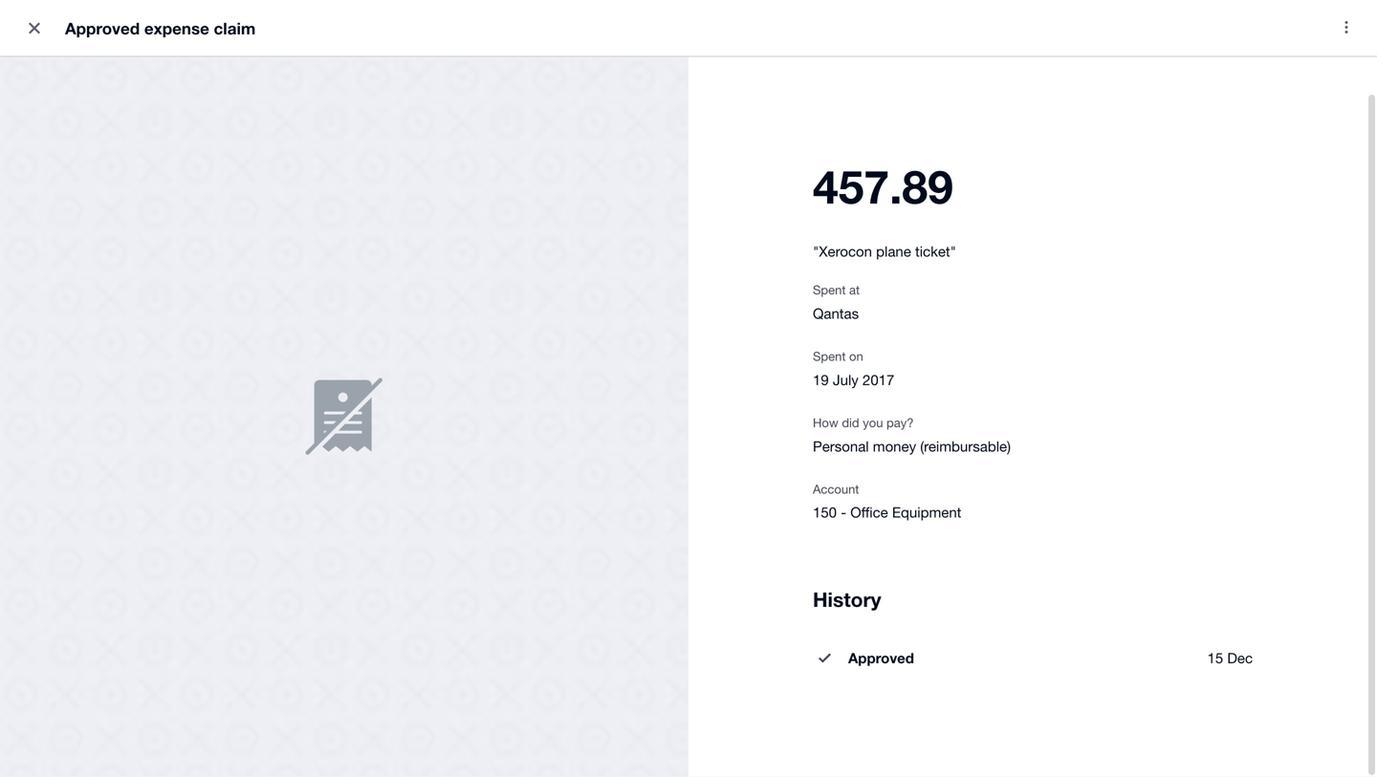 Task type: describe. For each thing, give the bounding box(es) containing it.
you
[[863, 416, 883, 431]]

15 dec
[[1208, 650, 1253, 667]]

"xerocon
[[813, 243, 872, 260]]

19
[[813, 372, 829, 389]]

at
[[849, 283, 860, 298]]

personal
[[813, 439, 869, 455]]

close image
[[15, 10, 54, 48]]

account 150 - office equipment
[[813, 483, 962, 521]]

july
[[833, 372, 859, 389]]

pay?
[[887, 416, 914, 431]]

plane
[[876, 243, 911, 260]]

see more options image
[[1328, 8, 1366, 47]]

2017
[[863, 372, 895, 389]]

history
[[813, 588, 881, 612]]

spent for qantas
[[813, 283, 846, 298]]

equipment
[[892, 505, 962, 521]]

15
[[1208, 650, 1223, 667]]



Task type: locate. For each thing, give the bounding box(es) containing it.
spent on 19 july 2017
[[813, 350, 895, 389]]

approved for approved
[[848, 650, 914, 668]]

0 horizontal spatial approved
[[65, 19, 140, 38]]

150
[[813, 505, 837, 521]]

spent for 19
[[813, 350, 846, 364]]

did
[[842, 416, 860, 431]]

dec
[[1227, 650, 1253, 667]]

1 vertical spatial spent
[[813, 350, 846, 364]]

approved expense claim
[[65, 19, 256, 38]]

spent up 19
[[813, 350, 846, 364]]

approved
[[65, 19, 140, 38], [848, 650, 914, 668]]

1 vertical spatial approved
[[848, 650, 914, 668]]

"xerocon plane ticket"
[[813, 243, 957, 260]]

account
[[813, 483, 859, 497]]

expense
[[144, 19, 209, 38]]

approved right "close" 'icon'
[[65, 19, 140, 38]]

1 horizontal spatial approved
[[848, 650, 914, 668]]

how
[[813, 416, 839, 431]]

0 vertical spatial approved
[[65, 19, 140, 38]]

spent
[[813, 283, 846, 298], [813, 350, 846, 364]]

approved for approved expense claim
[[65, 19, 140, 38]]

2 spent from the top
[[813, 350, 846, 364]]

spent inside spent on 19 july 2017
[[813, 350, 846, 364]]

(reimbursable)
[[920, 439, 1011, 455]]

approved down history
[[848, 650, 914, 668]]

457.89
[[813, 159, 953, 214]]

0 vertical spatial spent
[[813, 283, 846, 298]]

on
[[849, 350, 863, 364]]

ticket"
[[915, 243, 957, 260]]

qantas
[[813, 306, 859, 322]]

money
[[873, 439, 916, 455]]

1 spent from the top
[[813, 283, 846, 298]]

spent up qantas
[[813, 283, 846, 298]]

spent inside spent at qantas
[[813, 283, 846, 298]]

office
[[850, 505, 888, 521]]

-
[[841, 505, 847, 521]]

spent at qantas
[[813, 283, 860, 322]]

how did you pay? personal money (reimbursable)
[[813, 416, 1011, 455]]

claim
[[214, 19, 256, 38]]



Task type: vqa. For each thing, say whether or not it's contained in the screenshot.
""XEROCON PLANE TICKET""
yes



